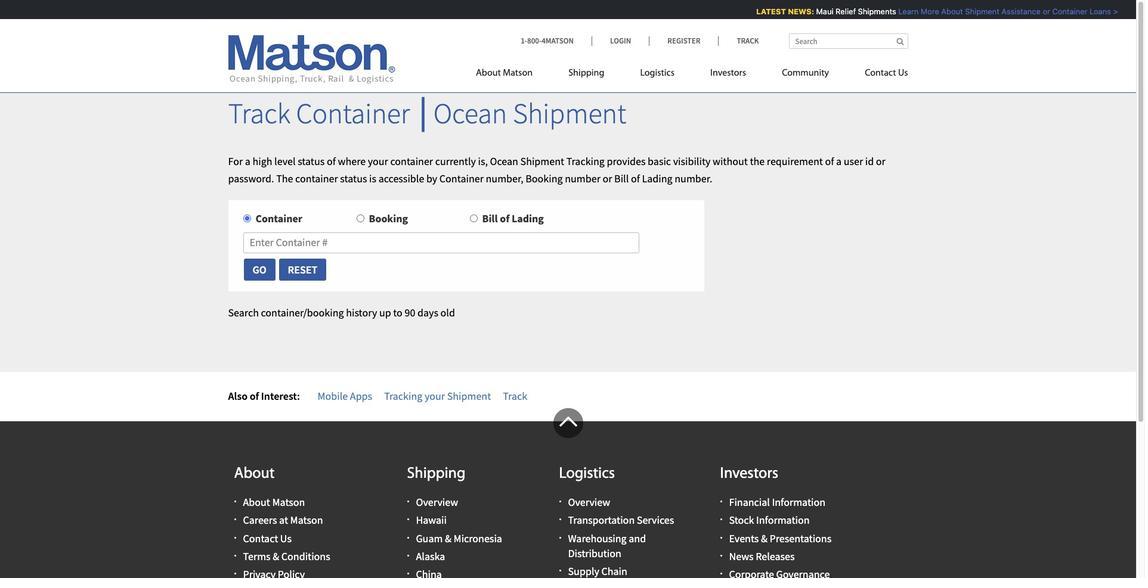 Task type: describe. For each thing, give the bounding box(es) containing it.
currently
[[435, 154, 476, 168]]

password.
[[228, 172, 274, 185]]

login link
[[592, 36, 649, 46]]

0 horizontal spatial track link
[[503, 389, 527, 403]]

chain
[[601, 565, 627, 578]]

1 vertical spatial container
[[295, 172, 338, 185]]

search
[[228, 306, 259, 320]]

contact inside top menu navigation
[[865, 69, 896, 78]]

shipping inside top menu navigation
[[568, 69, 604, 78]]

terms
[[243, 550, 271, 563]]

to
[[393, 306, 403, 320]]

where
[[338, 154, 366, 168]]

careers at matson link
[[243, 514, 323, 527]]

overview link for shipping
[[416, 496, 458, 509]]

contact inside about matson careers at matson contact us terms & conditions
[[243, 532, 278, 545]]

accessible
[[379, 172, 424, 185]]

about matson careers at matson contact us terms & conditions
[[243, 496, 330, 563]]

careers
[[243, 514, 277, 527]]

1 horizontal spatial your
[[425, 389, 445, 403]]

about matson
[[476, 69, 533, 78]]

shipping link
[[551, 63, 622, 87]]

conditions
[[281, 550, 330, 563]]

transportation
[[568, 514, 635, 527]]

1 horizontal spatial status
[[340, 172, 367, 185]]

mobile apps link
[[318, 389, 372, 403]]

logistics link
[[622, 63, 692, 87]]

community link
[[764, 63, 847, 87]]

requirement
[[767, 154, 823, 168]]

register
[[668, 36, 700, 46]]

1 a from the left
[[245, 154, 250, 168]]

& inside overview hawaii guam & micronesia alaska
[[445, 532, 451, 545]]

alaska link
[[416, 550, 445, 563]]

search image
[[897, 38, 904, 45]]

news
[[729, 550, 754, 563]]

the
[[750, 154, 765, 168]]

1-800-4matson
[[521, 36, 574, 46]]

& inside financial information stock information events & presentations news releases
[[761, 532, 768, 545]]

about for about matson
[[476, 69, 501, 78]]

0 vertical spatial contact us link
[[847, 63, 908, 87]]

us inside about matson careers at matson contact us terms & conditions
[[280, 532, 292, 545]]

overview for transportation
[[568, 496, 610, 509]]

hawaii link
[[416, 514, 447, 527]]

0 horizontal spatial lading
[[512, 212, 544, 226]]

old
[[440, 306, 455, 320]]

lading inside for a high level status of where your container currently is, ocean shipment tracking provides basic visibility without the requirement of a user id or password. the container status is accessible by container number, booking number or bill of lading number.
[[642, 172, 673, 185]]

transportation services link
[[568, 514, 674, 527]]

track container │ocean shipment
[[228, 95, 626, 131]]

also
[[228, 389, 248, 403]]

at
[[279, 514, 288, 527]]

90
[[405, 306, 415, 320]]

of left the "where"
[[327, 154, 336, 168]]

about for about matson careers at matson contact us terms & conditions
[[243, 496, 270, 509]]

bill of lading
[[482, 212, 544, 226]]

loans
[[1088, 7, 1109, 16]]

0 vertical spatial or
[[1041, 7, 1048, 16]]

of right also
[[250, 389, 259, 403]]

tracking your shipment
[[384, 389, 491, 403]]

up
[[379, 306, 391, 320]]

history
[[346, 306, 377, 320]]

mobile
[[318, 389, 348, 403]]

guam & micronesia link
[[416, 532, 502, 545]]

container right container radio at the top of the page
[[256, 212, 302, 226]]

financial information link
[[729, 496, 825, 509]]

800-
[[527, 36, 542, 46]]

top menu navigation
[[476, 63, 908, 87]]

2 vertical spatial matson
[[290, 514, 323, 527]]

2 a from the left
[[836, 154, 842, 168]]

login
[[610, 36, 631, 46]]

matson for about matson
[[503, 69, 533, 78]]

contact us
[[865, 69, 908, 78]]

backtop image
[[553, 408, 583, 438]]

micronesia
[[454, 532, 502, 545]]

terms & conditions link
[[243, 550, 330, 563]]

assistance
[[1000, 7, 1039, 16]]

logistics inside top menu navigation
[[640, 69, 675, 78]]

register link
[[649, 36, 718, 46]]

footer containing about
[[0, 408, 1136, 579]]

│ocean
[[416, 95, 507, 131]]

services
[[637, 514, 674, 527]]

ocean
[[490, 154, 518, 168]]

news:
[[786, 7, 812, 16]]

events & presentations link
[[729, 532, 832, 545]]

0 horizontal spatial status
[[298, 154, 325, 168]]

track for leftmost track link
[[503, 389, 527, 403]]

0 vertical spatial information
[[772, 496, 825, 509]]

apps
[[350, 389, 372, 403]]

warehousing and distribution link
[[568, 532, 646, 560]]

bill inside for a high level status of where your container currently is, ocean shipment tracking provides basic visibility without the requirement of a user id or password. the container status is accessible by container number, booking number or bill of lading number.
[[614, 172, 629, 185]]

level
[[274, 154, 296, 168]]

interest:
[[261, 389, 300, 403]]

us inside top menu navigation
[[898, 69, 908, 78]]

about matson link for the shipping link
[[476, 63, 551, 87]]



Task type: locate. For each thing, give the bounding box(es) containing it.
contact us link down search image
[[847, 63, 908, 87]]

contact down search search field
[[865, 69, 896, 78]]

booking inside for a high level status of where your container currently is, ocean shipment tracking provides basic visibility without the requirement of a user id or password. the container status is accessible by container number, booking number or bill of lading number.
[[526, 172, 563, 185]]

0 horizontal spatial contact us link
[[243, 532, 292, 545]]

overview transportation services warehousing and distribution supply chain
[[568, 496, 674, 578]]

0 horizontal spatial your
[[368, 154, 388, 168]]

guam
[[416, 532, 443, 545]]

number
[[565, 172, 601, 185]]

relief
[[834, 7, 854, 16]]

& right 'guam'
[[445, 532, 451, 545]]

search container/booking history up to 90 days old
[[228, 306, 455, 320]]

investors link
[[692, 63, 764, 87]]

stock information link
[[729, 514, 810, 527]]

1 horizontal spatial bill
[[614, 172, 629, 185]]

releases
[[756, 550, 795, 563]]

tracking
[[566, 154, 605, 168], [384, 389, 422, 403]]

tracking inside for a high level status of where your container currently is, ocean shipment tracking provides basic visibility without the requirement of a user id or password. the container status is accessible by container number, booking number or bill of lading number.
[[566, 154, 605, 168]]

1 horizontal spatial booking
[[526, 172, 563, 185]]

1 horizontal spatial or
[[876, 154, 886, 168]]

lading down "number,"
[[512, 212, 544, 226]]

container
[[1051, 7, 1086, 16], [296, 95, 410, 131], [439, 172, 484, 185], [256, 212, 302, 226]]

information up stock information link
[[772, 496, 825, 509]]

contact us link down careers
[[243, 532, 292, 545]]

logistics up transportation
[[559, 466, 615, 482]]

investors inside footer
[[720, 466, 778, 482]]

investors
[[710, 69, 746, 78], [720, 466, 778, 482]]

or
[[1041, 7, 1048, 16], [876, 154, 886, 168], [603, 172, 612, 185]]

2 vertical spatial or
[[603, 172, 612, 185]]

overview for hawaii
[[416, 496, 458, 509]]

1 vertical spatial information
[[756, 514, 810, 527]]

latest news: maui relief shipments learn more about shipment assistance or container loans >
[[754, 7, 1116, 16]]

container right the
[[295, 172, 338, 185]]

0 vertical spatial investors
[[710, 69, 746, 78]]

0 vertical spatial shipping
[[568, 69, 604, 78]]

community
[[782, 69, 829, 78]]

0 horizontal spatial &
[[273, 550, 279, 563]]

more
[[919, 7, 937, 16]]

0 vertical spatial your
[[368, 154, 388, 168]]

events
[[729, 532, 759, 545]]

0 vertical spatial logistics
[[640, 69, 675, 78]]

4matson
[[542, 36, 574, 46]]

us down search image
[[898, 69, 908, 78]]

1 horizontal spatial lading
[[642, 172, 673, 185]]

information
[[772, 496, 825, 509], [756, 514, 810, 527]]

about matson link for careers at matson link on the bottom of the page
[[243, 496, 305, 509]]

1 horizontal spatial &
[[445, 532, 451, 545]]

for
[[228, 154, 243, 168]]

1 horizontal spatial contact us link
[[847, 63, 908, 87]]

matson
[[503, 69, 533, 78], [272, 496, 305, 509], [290, 514, 323, 527]]

or right id
[[876, 154, 886, 168]]

bill down 'provides'
[[614, 172, 629, 185]]

contact us link
[[847, 63, 908, 87], [243, 532, 292, 545]]

0 vertical spatial tracking
[[566, 154, 605, 168]]

0 horizontal spatial about matson link
[[243, 496, 305, 509]]

& up news releases link at the right bottom
[[761, 532, 768, 545]]

bill right bill of lading option
[[482, 212, 498, 226]]

container inside for a high level status of where your container currently is, ocean shipment tracking provides basic visibility without the requirement of a user id or password. the container status is accessible by container number, booking number or bill of lading number.
[[439, 172, 484, 185]]

0 horizontal spatial container
[[295, 172, 338, 185]]

shipping down 4matson
[[568, 69, 604, 78]]

of
[[327, 154, 336, 168], [825, 154, 834, 168], [631, 172, 640, 185], [500, 212, 510, 226], [250, 389, 259, 403]]

us up terms & conditions link
[[280, 532, 292, 545]]

1 horizontal spatial track
[[503, 389, 527, 403]]

2 horizontal spatial or
[[1041, 7, 1048, 16]]

1 horizontal spatial overview
[[568, 496, 610, 509]]

None button
[[243, 258, 276, 282], [278, 258, 327, 282], [243, 258, 276, 282], [278, 258, 327, 282]]

about matson link down 1-
[[476, 63, 551, 87]]

days
[[417, 306, 438, 320]]

number,
[[486, 172, 523, 185]]

1 vertical spatial about matson link
[[243, 496, 305, 509]]

blue matson logo with ocean, shipping, truck, rail and logistics written beneath it. image
[[228, 35, 395, 84]]

0 vertical spatial track link
[[718, 36, 759, 46]]

Container radio
[[243, 215, 251, 223]]

is,
[[478, 154, 488, 168]]

2 overview link from the left
[[568, 496, 610, 509]]

investors inside top menu navigation
[[710, 69, 746, 78]]

0 horizontal spatial logistics
[[559, 466, 615, 482]]

track for track container │ocean shipment
[[228, 95, 290, 131]]

None search field
[[789, 33, 908, 49]]

0 vertical spatial status
[[298, 154, 325, 168]]

lading
[[642, 172, 673, 185], [512, 212, 544, 226]]

provides
[[607, 154, 646, 168]]

container down currently
[[439, 172, 484, 185]]

0 horizontal spatial track
[[228, 95, 290, 131]]

track link
[[718, 36, 759, 46], [503, 389, 527, 403]]

about inside top menu navigation
[[476, 69, 501, 78]]

your inside for a high level status of where your container currently is, ocean shipment tracking provides basic visibility without the requirement of a user id or password. the container status is accessible by container number, booking number or bill of lading number.
[[368, 154, 388, 168]]

overview link for logistics
[[568, 496, 610, 509]]

distribution
[[568, 547, 621, 560]]

presentations
[[770, 532, 832, 545]]

1 horizontal spatial overview link
[[568, 496, 610, 509]]

shipment inside for a high level status of where your container currently is, ocean shipment tracking provides basic visibility without the requirement of a user id or password. the container status is accessible by container number, booking number or bill of lading number.
[[520, 154, 564, 168]]

id
[[865, 154, 874, 168]]

0 horizontal spatial contact
[[243, 532, 278, 545]]

1 horizontal spatial a
[[836, 154, 842, 168]]

overview inside overview transportation services warehousing and distribution supply chain
[[568, 496, 610, 509]]

shipment
[[963, 7, 998, 16], [513, 95, 626, 131], [520, 154, 564, 168], [447, 389, 491, 403]]

0 horizontal spatial overview
[[416, 496, 458, 509]]

logistics down register link
[[640, 69, 675, 78]]

supply
[[568, 565, 599, 578]]

Search search field
[[789, 33, 908, 49]]

0 vertical spatial track
[[737, 36, 759, 46]]

2 horizontal spatial track
[[737, 36, 759, 46]]

your
[[368, 154, 388, 168], [425, 389, 445, 403]]

0 vertical spatial about matson link
[[476, 63, 551, 87]]

also of interest:
[[228, 389, 300, 403]]

of right bill of lading option
[[500, 212, 510, 226]]

learn
[[897, 7, 917, 16]]

1 overview link from the left
[[416, 496, 458, 509]]

stock
[[729, 514, 754, 527]]

matson up at
[[272, 496, 305, 509]]

about matson link up careers at matson link on the bottom of the page
[[243, 496, 305, 509]]

&
[[445, 532, 451, 545], [761, 532, 768, 545], [273, 550, 279, 563]]

user
[[844, 154, 863, 168]]

a right for
[[245, 154, 250, 168]]

supply chain link
[[568, 565, 627, 578]]

0 horizontal spatial overview link
[[416, 496, 458, 509]]

tracking your shipment link
[[384, 389, 491, 403]]

logistics
[[640, 69, 675, 78], [559, 466, 615, 482]]

without
[[713, 154, 748, 168]]

1-
[[521, 36, 527, 46]]

number.
[[675, 172, 712, 185]]

contact
[[865, 69, 896, 78], [243, 532, 278, 545]]

investors down register link
[[710, 69, 746, 78]]

financial
[[729, 496, 770, 509]]

lading down basic
[[642, 172, 673, 185]]

tracking right apps on the left of the page
[[384, 389, 422, 403]]

status right level
[[298, 154, 325, 168]]

0 horizontal spatial booking
[[369, 212, 408, 226]]

1 horizontal spatial shipping
[[568, 69, 604, 78]]

overview inside overview hawaii guam & micronesia alaska
[[416, 496, 458, 509]]

overview hawaii guam & micronesia alaska
[[416, 496, 502, 563]]

investors up financial
[[720, 466, 778, 482]]

1 vertical spatial contact
[[243, 532, 278, 545]]

0 horizontal spatial a
[[245, 154, 250, 168]]

container/booking
[[261, 306, 344, 320]]

1 horizontal spatial tracking
[[566, 154, 605, 168]]

1 vertical spatial investors
[[720, 466, 778, 482]]

or right number
[[603, 172, 612, 185]]

is
[[369, 172, 376, 185]]

shipping
[[568, 69, 604, 78], [407, 466, 465, 482]]

or right assistance
[[1041, 7, 1048, 16]]

a left "user"
[[836, 154, 842, 168]]

booking right the booking radio
[[369, 212, 408, 226]]

Enter Container # text field
[[243, 233, 639, 253]]

contact down careers
[[243, 532, 278, 545]]

shipments
[[856, 7, 894, 16]]

logistics inside footer
[[559, 466, 615, 482]]

1 vertical spatial track
[[228, 95, 290, 131]]

of left "user"
[[825, 154, 834, 168]]

0 vertical spatial us
[[898, 69, 908, 78]]

1 vertical spatial track link
[[503, 389, 527, 403]]

1 horizontal spatial container
[[390, 154, 433, 168]]

1 horizontal spatial contact
[[865, 69, 896, 78]]

2 overview from the left
[[568, 496, 610, 509]]

1 horizontal spatial logistics
[[640, 69, 675, 78]]

container
[[390, 154, 433, 168], [295, 172, 338, 185]]

about inside about matson careers at matson contact us terms & conditions
[[243, 496, 270, 509]]

latest
[[754, 7, 784, 16]]

overview link up transportation
[[568, 496, 610, 509]]

0 vertical spatial matson
[[503, 69, 533, 78]]

1 vertical spatial your
[[425, 389, 445, 403]]

warehousing
[[568, 532, 627, 545]]

1 vertical spatial matson
[[272, 496, 305, 509]]

0 vertical spatial container
[[390, 154, 433, 168]]

alaska
[[416, 550, 445, 563]]

footer
[[0, 408, 1136, 579]]

booking left number
[[526, 172, 563, 185]]

the
[[276, 172, 293, 185]]

container left loans
[[1051, 7, 1086, 16]]

1 vertical spatial logistics
[[559, 466, 615, 482]]

1 vertical spatial shipping
[[407, 466, 465, 482]]

& right terms
[[273, 550, 279, 563]]

0 horizontal spatial or
[[603, 172, 612, 185]]

1-800-4matson link
[[521, 36, 592, 46]]

mobile apps
[[318, 389, 372, 403]]

shipping inside footer
[[407, 466, 465, 482]]

1 overview from the left
[[416, 496, 458, 509]]

shipping up hawaii link
[[407, 466, 465, 482]]

0 vertical spatial bill
[[614, 172, 629, 185]]

overview up hawaii
[[416, 496, 458, 509]]

2 horizontal spatial &
[[761, 532, 768, 545]]

1 vertical spatial us
[[280, 532, 292, 545]]

information up events & presentations link
[[756, 514, 810, 527]]

0 horizontal spatial shipping
[[407, 466, 465, 482]]

matson inside about matson link
[[503, 69, 533, 78]]

container up the "where"
[[296, 95, 410, 131]]

>
[[1111, 7, 1116, 16]]

overview up transportation
[[568, 496, 610, 509]]

track for track link to the top
[[737, 36, 759, 46]]

1 vertical spatial booking
[[369, 212, 408, 226]]

about for about
[[234, 466, 275, 482]]

0 horizontal spatial us
[[280, 532, 292, 545]]

maui
[[814, 7, 832, 16]]

matson right at
[[290, 514, 323, 527]]

booking
[[526, 172, 563, 185], [369, 212, 408, 226]]

financial information stock information events & presentations news releases
[[729, 496, 832, 563]]

2 vertical spatial track
[[503, 389, 527, 403]]

by
[[426, 172, 437, 185]]

0 vertical spatial booking
[[526, 172, 563, 185]]

1 horizontal spatial about matson link
[[476, 63, 551, 87]]

for a high level status of where your container currently is, ocean shipment tracking provides basic visibility without the requirement of a user id or password. the container status is accessible by container number, booking number or bill of lading number.
[[228, 154, 886, 185]]

1 horizontal spatial us
[[898, 69, 908, 78]]

matson down 1-
[[503, 69, 533, 78]]

0 vertical spatial lading
[[642, 172, 673, 185]]

matson for about matson careers at matson contact us terms & conditions
[[272, 496, 305, 509]]

Booking radio
[[356, 215, 364, 223]]

basic
[[648, 154, 671, 168]]

0 horizontal spatial bill
[[482, 212, 498, 226]]

status down the "where"
[[340, 172, 367, 185]]

1 vertical spatial lading
[[512, 212, 544, 226]]

overview link up hawaii
[[416, 496, 458, 509]]

& inside about matson careers at matson contact us terms & conditions
[[273, 550, 279, 563]]

1 vertical spatial or
[[876, 154, 886, 168]]

1 vertical spatial status
[[340, 172, 367, 185]]

about
[[939, 7, 961, 16], [476, 69, 501, 78], [234, 466, 275, 482], [243, 496, 270, 509]]

track
[[737, 36, 759, 46], [228, 95, 290, 131], [503, 389, 527, 403]]

1 vertical spatial tracking
[[384, 389, 422, 403]]

tracking up number
[[566, 154, 605, 168]]

1 vertical spatial bill
[[482, 212, 498, 226]]

1 vertical spatial contact us link
[[243, 532, 292, 545]]

Bill of Lading radio
[[470, 215, 477, 223]]

0 horizontal spatial tracking
[[384, 389, 422, 403]]

container up accessible
[[390, 154, 433, 168]]

a
[[245, 154, 250, 168], [836, 154, 842, 168]]

of down 'provides'
[[631, 172, 640, 185]]

0 vertical spatial contact
[[865, 69, 896, 78]]

1 horizontal spatial track link
[[718, 36, 759, 46]]

high
[[253, 154, 272, 168]]

about matson link
[[476, 63, 551, 87], [243, 496, 305, 509]]

and
[[629, 532, 646, 545]]



Task type: vqa. For each thing, say whether or not it's contained in the screenshot.
vessels
no



